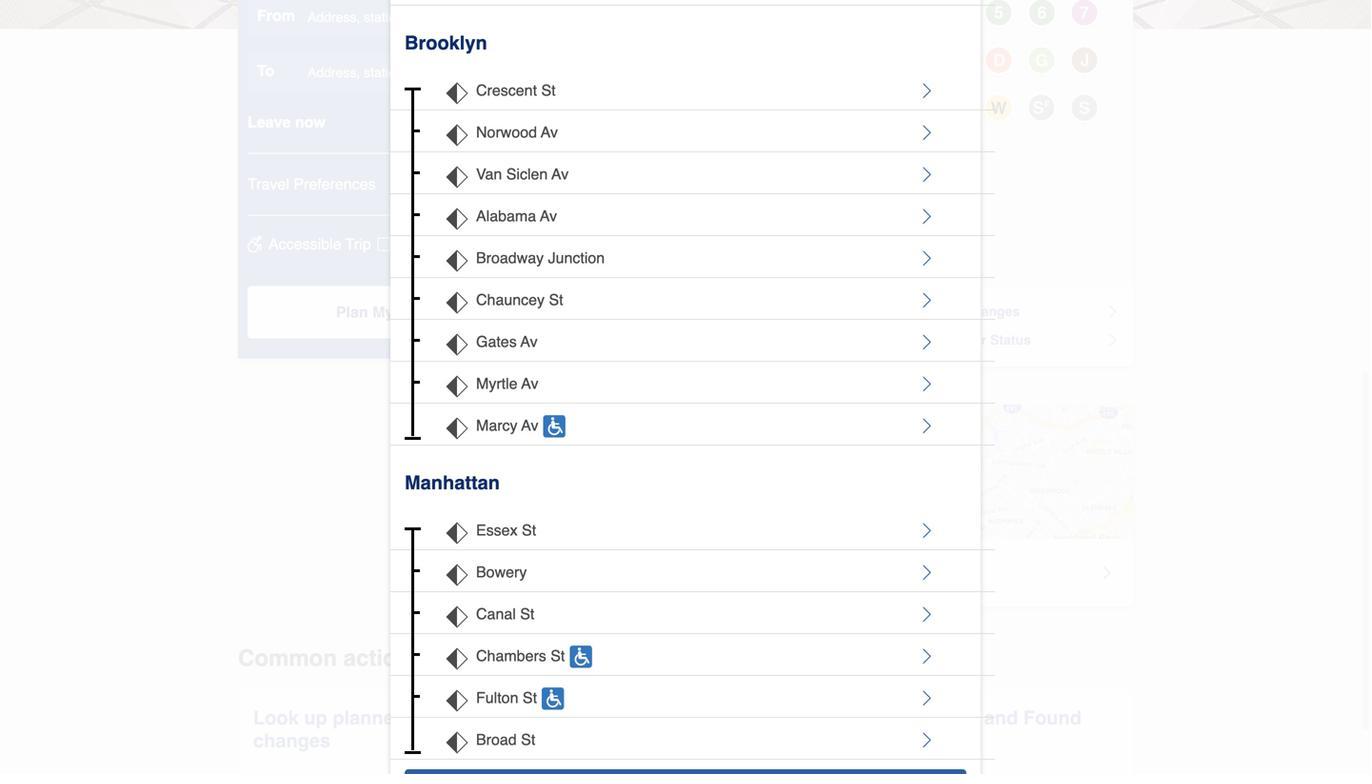Task type: vqa. For each thing, say whether or not it's contained in the screenshot.
181 St
no



Task type: locate. For each thing, give the bounding box(es) containing it.
st down broadway junction
[[549, 291, 564, 309]]

legend 3 image for bowery
[[446, 564, 469, 587]]

travel preferences
[[248, 175, 376, 193]]

legend 3 image inside 'crescent st' button
[[446, 82, 469, 105]]

marcy
[[476, 417, 518, 435]]

chauncey
[[476, 291, 545, 309]]

legend 3 image for chauncey st
[[446, 291, 469, 314]]

chambers
[[476, 647, 547, 665]]

line l element
[[645, 0, 675, 27]]

line w element
[[984, 92, 1015, 123]]

0 horizontal spatial service
[[665, 192, 719, 210]]

line g element
[[1027, 45, 1058, 75]]

planned
[[857, 304, 909, 319]]

3 legend 3 image from the top
[[446, 333, 469, 356]]

1 legend 3 image from the top
[[446, 207, 469, 230]]

contact lost and found
[[863, 707, 1082, 729]]

chevron right image
[[1101, 566, 1115, 580]]

van siclen av button
[[443, 162, 938, 188]]

fulton
[[476, 689, 519, 707]]

legend 3 image
[[446, 207, 469, 230], [446, 249, 469, 272], [446, 333, 469, 356], [446, 417, 469, 440], [446, 648, 469, 671], [446, 732, 469, 754]]

lost
[[939, 707, 980, 729]]

line f element
[[559, 112, 590, 142]]

av right marcy
[[522, 417, 539, 435]]

changes
[[253, 730, 331, 752]]

manage
[[636, 707, 708, 729]]

legend 3 image inside myrtle av 'button'
[[446, 375, 469, 398]]

alabama av button
[[443, 204, 938, 230]]

0 vertical spatial service
[[665, 192, 719, 210]]

av right gates
[[521, 333, 538, 351]]

6 legend 3 image from the top
[[446, 732, 469, 754]]

legend 3 image for broad st
[[446, 732, 469, 754]]

av for myrtle av
[[522, 375, 539, 393]]

5 legend 3 image from the top
[[446, 648, 469, 671]]

legend 3 image inside 'chambers st' button
[[446, 648, 469, 671]]

st
[[542, 82, 556, 99], [549, 291, 564, 309], [522, 522, 537, 539], [520, 606, 535, 623], [551, 647, 565, 665], [523, 689, 537, 707], [521, 731, 536, 749]]

no
[[559, 192, 580, 210]]

escalator
[[927, 333, 987, 348]]

st right crescent
[[542, 82, 556, 99]]

1 horizontal spatial trip
[[398, 303, 426, 321]]

elevator
[[857, 333, 910, 348]]

legend 3 image left essex
[[446, 522, 469, 545]]

broadway
[[476, 249, 544, 267]]

line b element
[[941, 45, 972, 75]]

legend 3 image for gates av
[[446, 333, 469, 356]]

service inside 'link'
[[913, 304, 961, 319]]

service down van siclen av button
[[665, 192, 719, 210]]

line c element
[[856, 45, 886, 75]]

5 legend 3 image from the top
[[446, 375, 469, 398]]

av left 'no'
[[540, 207, 557, 225]]

book
[[558, 707, 606, 729]]

st for crescent st
[[542, 82, 556, 99]]

st right chambers
[[551, 647, 565, 665]]

add favorites button
[[559, 300, 826, 353]]

av inside 'button'
[[522, 375, 539, 393]]

broad
[[476, 731, 517, 749]]

travel preferences button
[[248, 173, 514, 216]]

4 legend 3 image from the top
[[446, 291, 469, 314]]

status
[[991, 333, 1032, 348]]

av left line f element
[[541, 123, 558, 141]]

legend 3 image inside the 'broad st' button
[[446, 732, 469, 754]]

essex st button
[[443, 518, 938, 545]]

st for fulton st
[[523, 689, 537, 707]]

legend 3 image left myrtle
[[446, 375, 469, 398]]

list
[[559, 0, 822, 42], [856, 0, 1118, 185], [559, 109, 822, 157]]

trip right accessible
[[346, 235, 371, 253]]

st right 'fulton'
[[523, 689, 537, 707]]

legend 3 image for alabama av
[[446, 207, 469, 230]]

line 1 element
[[559, 0, 590, 27]]

legend 3 image left chauncey
[[446, 291, 469, 314]]

av for alabama av
[[540, 207, 557, 225]]

trip right my at top
[[398, 303, 426, 321]]

contact lost and found link
[[848, 692, 1134, 775]]

line 3 element
[[898, 0, 929, 27]]

dialog
[[0, 0, 1372, 775]]

legend 3 image inside fulton st button
[[446, 690, 469, 712]]

legend 3 image inside the marcy av button
[[446, 417, 469, 440]]

paratransit
[[558, 730, 658, 752]]

9 legend 3 image from the top
[[446, 690, 469, 712]]

accessible trip
[[269, 235, 371, 253]]

1 legend 3 image from the top
[[446, 82, 469, 105]]

av inside "button"
[[540, 207, 557, 225]]

legend 3 image inside essex st button
[[446, 522, 469, 545]]

add
[[642, 317, 671, 335]]

2 legend 3 image from the top
[[446, 124, 469, 147]]

line m element
[[602, 112, 633, 142]]

legend 3 image inside gates av 'button'
[[446, 333, 469, 356]]

gates
[[476, 333, 517, 351]]

st inside button
[[520, 606, 535, 623]]

legend 3 image left 'bowery'
[[446, 564, 469, 587]]

canal
[[476, 606, 516, 623]]

av inside 'button'
[[521, 333, 538, 351]]

4 legend 3 image from the top
[[446, 417, 469, 440]]

myrtle av button
[[443, 371, 938, 398]]

legend 3 image left marcy
[[446, 417, 469, 440]]

legend 3 image left van
[[446, 166, 469, 188]]

book or manage a paratransit trip link
[[543, 692, 829, 775]]

legend 3 image left the broadway
[[446, 249, 469, 272]]

8 legend 3 image from the top
[[446, 606, 469, 629]]

st right canal
[[520, 606, 535, 623]]

bowery
[[476, 564, 527, 581]]

legend 3 image
[[446, 82, 469, 105], [446, 124, 469, 147], [446, 166, 469, 188], [446, 291, 469, 314], [446, 375, 469, 398], [446, 522, 469, 545], [446, 564, 469, 587], [446, 606, 469, 629], [446, 690, 469, 712]]

legend 3 image inside bowery button
[[446, 564, 469, 587]]

line 5 element
[[984, 0, 1015, 27]]

1 vertical spatial service
[[913, 304, 961, 319]]

legend 3 image left 'fulton'
[[446, 690, 469, 712]]

st right 'broad'
[[521, 731, 536, 749]]

norwood av
[[476, 123, 558, 141]]

plan
[[336, 303, 368, 321]]

legend 3 image left norwood
[[446, 124, 469, 147]]

3 legend 3 image from the top
[[446, 166, 469, 188]]

0 horizontal spatial trip
[[346, 235, 371, 253]]

service
[[665, 192, 719, 210], [913, 304, 961, 319]]

region
[[248, 0, 514, 338]]

2 legend 3 image from the top
[[446, 249, 469, 272]]

legend 3 image inside alabama av "button"
[[446, 207, 469, 230]]

no scheduled service heading
[[559, 192, 822, 210]]

1 vertical spatial trip
[[398, 303, 426, 321]]

look up planned service changes
[[253, 707, 477, 752]]

av right myrtle
[[522, 375, 539, 393]]

changes
[[964, 304, 1021, 319]]

7 legend 3 image from the top
[[446, 564, 469, 587]]

av
[[541, 123, 558, 141], [552, 165, 569, 183], [540, 207, 557, 225], [521, 333, 538, 351], [522, 375, 539, 393], [522, 417, 539, 435]]

broadway junction button
[[443, 246, 938, 272]]

legend 3 image for fulton st
[[446, 690, 469, 712]]

marcy av
[[476, 417, 539, 435]]

gates av
[[476, 333, 538, 351]]

st right essex
[[522, 522, 537, 539]]

fulton st button
[[443, 686, 938, 712]]

chauncey st button
[[443, 288, 938, 314]]

planned service changes
[[857, 304, 1021, 319]]

legend 3 image for canal st
[[446, 606, 469, 629]]

legend 3 image left crescent
[[446, 82, 469, 105]]

myrtle
[[476, 375, 518, 393]]

legend 3 image left canal
[[446, 606, 469, 629]]

junction
[[548, 249, 605, 267]]

marcy av button
[[443, 413, 938, 440]]

essex st
[[476, 522, 537, 539]]

st inside button
[[521, 731, 536, 749]]

legend 3 image down the service on the bottom of page
[[446, 732, 469, 754]]

1 horizontal spatial service
[[913, 304, 961, 319]]

alabama av
[[476, 207, 557, 225]]

legend 3 image left chambers
[[446, 648, 469, 671]]

av for norwood av
[[541, 123, 558, 141]]

legend 3 image inside norwood av button
[[446, 124, 469, 147]]

trip
[[663, 730, 694, 752]]

trip
[[346, 235, 371, 253], [398, 303, 426, 321]]

line j element
[[1070, 45, 1100, 75]]

legend 3 image left alabama
[[446, 207, 469, 230]]

legend 3 image inside the broadway junction button
[[446, 249, 469, 272]]

canal st button
[[443, 602, 938, 629]]

region containing from
[[248, 0, 514, 338]]

legend 3 image inside canal st button
[[446, 606, 469, 629]]

crescent
[[476, 82, 537, 99]]

from
[[257, 6, 295, 24]]

legend 3 image inside van siclen av button
[[446, 166, 469, 188]]

bowery button
[[443, 560, 938, 587]]

legend 3 image inside chauncey st button
[[446, 291, 469, 314]]

line n element
[[856, 92, 886, 123]]

service up elevator & escalator status
[[913, 304, 961, 319]]

6 legend 3 image from the top
[[446, 522, 469, 545]]

and
[[985, 707, 1019, 729]]

no scheduled service
[[559, 192, 719, 210]]

0 vertical spatial trip
[[346, 235, 371, 253]]

To search field
[[248, 53, 514, 92]]

chambers st
[[476, 647, 565, 665]]

legend 3 image for broadway junction
[[446, 249, 469, 272]]

legend 3 image left gates
[[446, 333, 469, 356]]

st for essex st
[[522, 522, 537, 539]]

line e element
[[898, 45, 929, 75]]



Task type: describe. For each thing, give the bounding box(es) containing it.
service
[[411, 707, 477, 729]]

plan my trip link
[[248, 286, 514, 338]]

nearby map image
[[543, 405, 1134, 539]]

legend 3 image for crescent st
[[446, 82, 469, 105]]

broad st button
[[443, 728, 938, 754]]

&
[[914, 333, 923, 348]]

myrtle av
[[476, 375, 539, 393]]

elevator & escalator status
[[857, 333, 1032, 348]]

legend 3 image for myrtle av
[[446, 375, 469, 398]]

van siclen av
[[476, 165, 569, 183]]

planned
[[333, 707, 406, 729]]

av for gates av
[[521, 333, 538, 351]]

to
[[257, 62, 275, 79]]

common actions
[[238, 645, 424, 672]]

line si element
[[898, 140, 929, 170]]

st for chambers st
[[551, 647, 565, 665]]

legend 3 image for norwood av
[[446, 124, 469, 147]]

av for marcy av
[[522, 417, 539, 435]]

st for chauncey st
[[549, 291, 564, 309]]

travel
[[248, 175, 290, 193]]

a
[[713, 707, 723, 729]]

line h element
[[856, 140, 886, 170]]

From search field
[[248, 0, 514, 36]]

line 6 element
[[1027, 0, 1058, 27]]

av up 'no'
[[552, 165, 569, 183]]

book or manage a paratransit trip
[[558, 707, 723, 752]]

alabama
[[476, 207, 537, 225]]

essex
[[476, 522, 518, 539]]

line a element
[[602, 0, 633, 27]]

accessible
[[269, 235, 342, 253]]

manhattan
[[405, 472, 500, 494]]

van
[[476, 165, 502, 183]]

norwood
[[476, 123, 537, 141]]

line 7 element
[[1070, 0, 1100, 27]]

plan my trip
[[336, 303, 426, 321]]

line 4 element
[[941, 0, 972, 27]]

line q element
[[898, 92, 929, 123]]

planned service changes link
[[857, 300, 1118, 329]]

norwood av button
[[443, 120, 938, 147]]

legend 3 image for van siclen av
[[446, 166, 469, 188]]

or
[[611, 707, 630, 729]]

line 2 element
[[856, 0, 886, 27]]

scheduled
[[584, 192, 661, 210]]

chambers st button
[[443, 644, 938, 671]]

my
[[373, 303, 394, 321]]

trip inside 'plan my trip' link
[[398, 303, 426, 321]]

gates av button
[[443, 329, 938, 356]]

broad st
[[476, 731, 536, 749]]

crescent st
[[476, 82, 556, 99]]

actions
[[344, 645, 424, 672]]

st for canal st
[[520, 606, 535, 623]]

preferences
[[294, 175, 376, 193]]

legend 3 image for essex st
[[446, 522, 469, 545]]

siclen
[[507, 165, 548, 183]]

contact
[[863, 707, 934, 729]]

broadway junction
[[476, 249, 605, 267]]

dialog containing brooklyn
[[0, 0, 1372, 775]]

st for broad st
[[521, 731, 536, 749]]

favorites
[[676, 317, 743, 335]]

line d element
[[984, 45, 1015, 75]]

add favorites
[[642, 317, 743, 335]]

elevator & escalator status link
[[857, 329, 1118, 352]]

look
[[253, 707, 299, 729]]

legend 3 image for marcy av
[[446, 417, 469, 440]]

found
[[1024, 707, 1082, 729]]

chauncey st
[[476, 291, 564, 309]]

line r element
[[941, 92, 972, 123]]

up
[[304, 707, 328, 729]]

legend 3 image for chambers st
[[446, 648, 469, 671]]

line gs element
[[1070, 92, 1100, 123]]

line fs element
[[1027, 92, 1058, 123]]

fulton st
[[476, 689, 537, 707]]

look up planned service changes link
[[238, 692, 524, 775]]

crescent st button
[[443, 78, 938, 105]]

brooklyn
[[405, 32, 487, 54]]

canal st
[[476, 606, 535, 623]]

line z element
[[559, 227, 590, 257]]

common
[[238, 645, 337, 672]]



